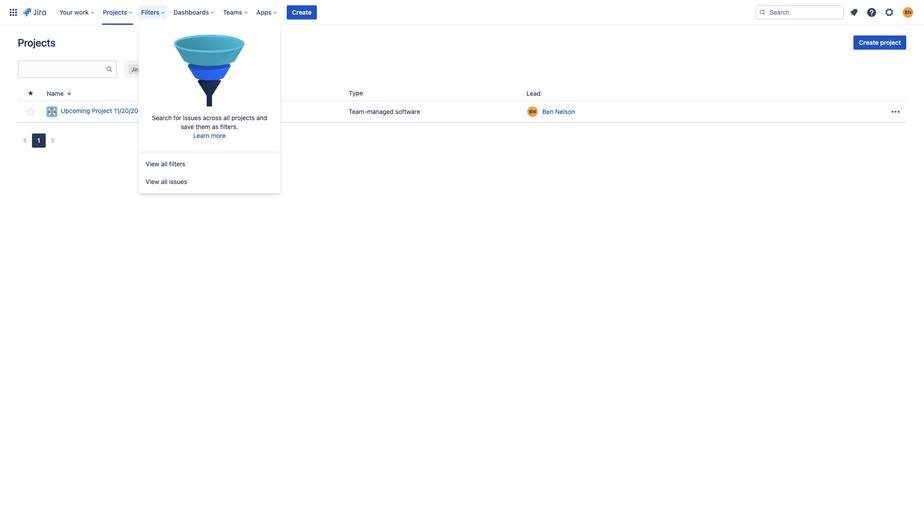Task type: locate. For each thing, give the bounding box(es) containing it.
all
[[224, 114, 230, 122], [161, 160, 168, 168], [161, 178, 168, 186]]

1 vertical spatial issues
[[169, 178, 187, 186]]

projects right "work"
[[103, 8, 127, 16]]

projects down appswitcher icon
[[18, 36, 55, 49]]

1 vertical spatial create
[[860, 39, 879, 46]]

dashboards button
[[171, 5, 218, 19]]

create
[[292, 8, 312, 16], [860, 39, 879, 46]]

managed
[[367, 108, 394, 115]]

apps
[[257, 8, 272, 16]]

ben
[[543, 108, 554, 115]]

1 vertical spatial view
[[146, 178, 159, 186]]

dashboards
[[174, 8, 209, 16]]

issues for all
[[169, 178, 187, 186]]

search for issues across all projects and save them as filters. learn more
[[152, 114, 267, 140]]

type
[[349, 89, 363, 97]]

view for view all filters
[[146, 160, 159, 168]]

your
[[59, 8, 73, 16]]

2 vertical spatial all
[[161, 178, 168, 186]]

jira
[[131, 66, 141, 73]]

1 horizontal spatial create
[[860, 39, 879, 46]]

software
[[142, 66, 164, 73]]

projects
[[103, 8, 127, 16], [18, 36, 55, 49]]

1 vertical spatial all
[[161, 160, 168, 168]]

2 view from the top
[[146, 178, 159, 186]]

all down view all filters
[[161, 178, 168, 186]]

clear image
[[190, 66, 197, 73]]

issues down filters
[[169, 178, 187, 186]]

view all filters
[[146, 160, 185, 168]]

0 horizontal spatial create
[[292, 8, 312, 16]]

team-
[[349, 108, 367, 115]]

all left filters
[[161, 160, 168, 168]]

ben nelson
[[543, 108, 575, 115]]

across
[[203, 114, 222, 122]]

nelson
[[555, 108, 575, 115]]

1 horizontal spatial projects
[[103, 8, 127, 16]]

and
[[257, 114, 267, 122]]

issues for for
[[183, 114, 201, 122]]

banner containing your work
[[0, 0, 925, 25]]

11/20/2023
[[114, 107, 146, 115]]

issues up save
[[183, 114, 201, 122]]

banner
[[0, 0, 925, 25]]

ben nelson link
[[543, 107, 575, 116]]

create button
[[287, 5, 317, 19]]

up1
[[242, 108, 253, 115]]

work
[[74, 8, 89, 16]]

1 button
[[32, 134, 46, 148]]

all inside view all filters link
[[161, 160, 168, 168]]

issues
[[183, 114, 201, 122], [169, 178, 187, 186]]

None text field
[[19, 63, 106, 75]]

notifications image
[[849, 7, 860, 18]]

primary element
[[5, 0, 756, 25]]

as
[[212, 123, 219, 131]]

0 horizontal spatial projects
[[18, 36, 55, 49]]

projects inside popup button
[[103, 8, 127, 16]]

lead button
[[523, 88, 552, 98]]

create right apps dropdown button
[[292, 8, 312, 16]]

project
[[881, 39, 902, 46]]

0 vertical spatial create
[[292, 8, 312, 16]]

1 view from the top
[[146, 160, 159, 168]]

all for issues
[[161, 178, 168, 186]]

0 vertical spatial view
[[146, 160, 159, 168]]

project
[[92, 107, 112, 115]]

more
[[211, 132, 226, 140]]

view down view all filters
[[146, 178, 159, 186]]

issues inside search for issues across all projects and save them as filters. learn more
[[183, 114, 201, 122]]

create left project
[[860, 39, 879, 46]]

all up filters. at the left top of page
[[224, 114, 230, 122]]

create inside the primary "element"
[[292, 8, 312, 16]]

jira image
[[23, 7, 46, 18], [23, 7, 46, 18]]

0 vertical spatial issues
[[183, 114, 201, 122]]

view
[[146, 160, 159, 168], [146, 178, 159, 186]]

0 vertical spatial projects
[[103, 8, 127, 16]]

team-managed software
[[349, 108, 420, 115]]

0 vertical spatial all
[[224, 114, 230, 122]]

filters
[[169, 160, 185, 168]]

search image
[[759, 9, 767, 16]]

all inside view all issues link
[[161, 178, 168, 186]]

save
[[181, 123, 194, 131]]

1
[[37, 137, 40, 144]]

open image
[[199, 64, 210, 75]]

software
[[396, 108, 420, 115]]

view up view all issues
[[146, 160, 159, 168]]



Task type: describe. For each thing, give the bounding box(es) containing it.
learn
[[193, 132, 209, 140]]

Search field
[[756, 5, 845, 19]]

upcoming project 11/20/2023 link
[[47, 106, 235, 117]]

learn more link
[[193, 132, 226, 140]]

filters.
[[220, 123, 238, 131]]

your work button
[[57, 5, 98, 19]]

view for view all issues
[[146, 178, 159, 186]]

star upcoming project 11/20/2023 image
[[25, 106, 36, 117]]

view all issues link
[[139, 173, 281, 191]]

teams
[[223, 8, 242, 16]]

upcoming
[[61, 107, 90, 115]]

filters button
[[139, 5, 168, 19]]

name button
[[43, 88, 76, 98]]

for
[[174, 114, 182, 122]]

an image showing that the apps dropdown menu is empty image
[[174, 26, 245, 114]]

help image
[[867, 7, 878, 18]]

lead
[[527, 89, 541, 97]]

jira software
[[131, 66, 164, 73]]

projects
[[232, 114, 255, 122]]

create for create project
[[860, 39, 879, 46]]

settings image
[[885, 7, 895, 18]]

apps button
[[254, 5, 281, 19]]

your work
[[59, 8, 89, 16]]

1 vertical spatial projects
[[18, 36, 55, 49]]

all for filters
[[161, 160, 168, 168]]

your profile and settings image
[[903, 7, 914, 18]]

create for create
[[292, 8, 312, 16]]

appswitcher icon image
[[8, 7, 19, 18]]

create project button
[[854, 36, 907, 50]]

them
[[196, 123, 210, 131]]

next image
[[47, 135, 58, 146]]

all inside search for issues across all projects and save them as filters. learn more
[[224, 114, 230, 122]]

projects button
[[100, 5, 136, 19]]

teams button
[[221, 5, 251, 19]]

create project
[[860, 39, 902, 46]]

upcoming project 11/20/2023
[[61, 107, 146, 115]]

previous image
[[20, 135, 30, 146]]

search
[[152, 114, 172, 122]]

more image
[[891, 106, 902, 117]]

view all issues
[[146, 178, 187, 186]]

view all filters link
[[139, 156, 281, 173]]

filters
[[141, 8, 159, 16]]

name
[[47, 89, 64, 97]]



Task type: vqa. For each thing, say whether or not it's contained in the screenshot.
history button
no



